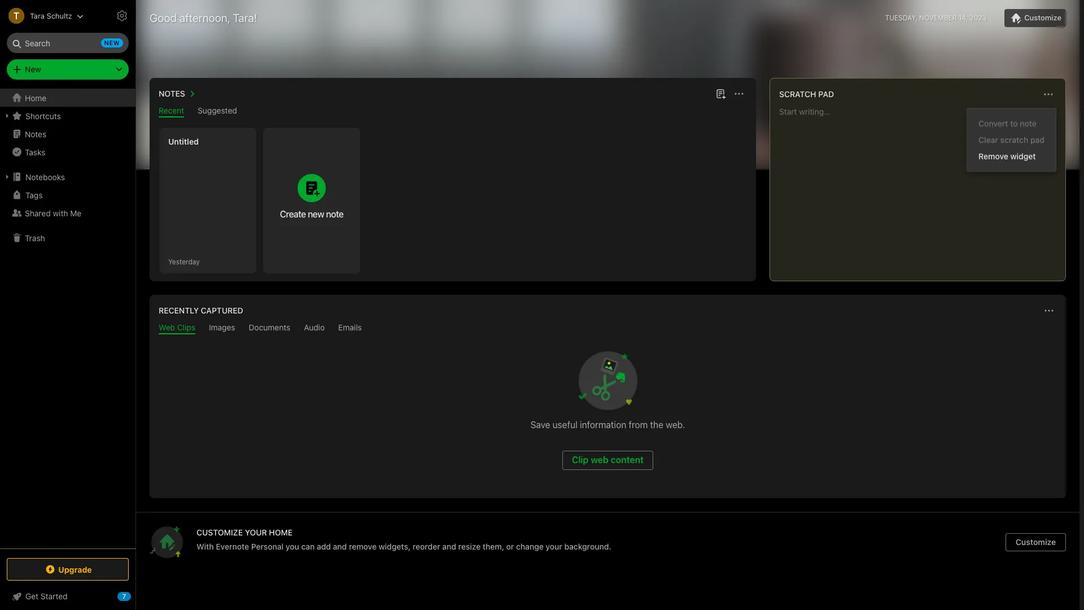 Task type: describe. For each thing, give the bounding box(es) containing it.
the
[[650, 420, 664, 430]]

started
[[41, 591, 68, 601]]

audio tab
[[304, 323, 325, 334]]

with
[[197, 542, 214, 551]]

customize your home with evernote personal you can add and remove widgets, reorder and resize them, or change your background.
[[197, 528, 612, 551]]

tags
[[25, 190, 43, 200]]

personal
[[251, 542, 284, 551]]

your
[[546, 542, 563, 551]]

suggested tab
[[198, 106, 237, 117]]

more actions image for recently captured
[[1043, 304, 1056, 317]]

0 vertical spatial customize button
[[1005, 9, 1066, 27]]

scratch
[[780, 89, 817, 99]]

tara
[[30, 11, 45, 20]]

2 and from the left
[[443, 542, 456, 551]]

recent tab
[[159, 106, 184, 117]]

1 vertical spatial notes
[[25, 129, 46, 139]]

you
[[286, 542, 299, 551]]

upgrade
[[58, 565, 92, 574]]

images
[[209, 323, 235, 332]]

recent
[[159, 106, 184, 115]]

november
[[920, 14, 957, 22]]

tara!
[[233, 11, 257, 24]]

web
[[159, 323, 175, 332]]

shared
[[25, 208, 51, 218]]

tasks button
[[0, 143, 135, 161]]

your
[[245, 528, 267, 537]]

them,
[[483, 542, 504, 551]]

audio
[[304, 323, 325, 332]]

tuesday,
[[886, 14, 918, 22]]

new
[[25, 64, 41, 74]]

content
[[611, 455, 644, 465]]

tree containing home
[[0, 89, 136, 548]]

tab list for notes
[[152, 106, 754, 117]]

good
[[150, 11, 177, 24]]

settings image
[[115, 9, 129, 23]]

resize
[[459, 542, 481, 551]]

with
[[53, 208, 68, 218]]

information
[[580, 420, 627, 430]]

notebooks link
[[0, 168, 135, 186]]

dropdown list menu
[[968, 115, 1056, 164]]

clip web content
[[572, 455, 644, 465]]

web clips tab
[[159, 323, 195, 334]]

pad
[[819, 89, 834, 99]]

documents tab
[[249, 323, 291, 334]]

web
[[591, 455, 609, 465]]

untitled
[[168, 137, 199, 146]]

schultz
[[47, 11, 72, 20]]

Account field
[[0, 5, 83, 27]]

documents
[[249, 323, 291, 332]]

images tab
[[209, 323, 235, 334]]

captured
[[201, 306, 243, 315]]

remove
[[979, 151, 1009, 161]]

clip web content button
[[563, 451, 654, 470]]

shortcuts
[[25, 111, 61, 121]]

2023
[[970, 14, 987, 22]]

useful
[[553, 420, 578, 430]]

suggested
[[198, 106, 237, 115]]

1 and from the left
[[333, 542, 347, 551]]

tuesday, november 14, 2023
[[886, 14, 987, 22]]

tab list for recently captured
[[152, 323, 1064, 334]]

trash link
[[0, 229, 135, 247]]

new inside the new search box
[[104, 39, 120, 46]]

evernote
[[216, 542, 249, 551]]

scratch
[[1001, 135, 1029, 145]]

new inside the create new note button
[[308, 209, 324, 219]]

save useful information from the web.
[[531, 420, 685, 430]]

convert
[[979, 119, 1009, 128]]

home
[[25, 93, 46, 103]]

customize
[[197, 528, 243, 537]]

scratch pad button
[[777, 88, 834, 101]]

notes link
[[0, 125, 135, 143]]

web.
[[666, 420, 685, 430]]

tags button
[[0, 186, 135, 204]]

pad
[[1031, 135, 1045, 145]]

emails tab
[[338, 323, 362, 334]]

notes inside button
[[159, 89, 185, 98]]

tasks
[[25, 147, 45, 157]]



Task type: vqa. For each thing, say whether or not it's contained in the screenshot.
tree containing Home
yes



Task type: locate. For each thing, give the bounding box(es) containing it.
save
[[531, 420, 550, 430]]

customize
[[1025, 13, 1062, 22], [1016, 537, 1056, 547]]

reorder
[[413, 542, 440, 551]]

scratch pad
[[780, 89, 834, 99]]

notes up recent
[[159, 89, 185, 98]]

web clips tab panel
[[150, 334, 1066, 498]]

get
[[25, 591, 38, 601]]

0 horizontal spatial note
[[326, 209, 344, 219]]

14,
[[959, 14, 968, 22]]

new right create at the top of page
[[308, 209, 324, 219]]

note for convert to note
[[1020, 119, 1037, 128]]

more actions field for recently captured
[[1042, 303, 1057, 319]]

click to collapse image
[[131, 589, 140, 603]]

1 vertical spatial customize button
[[1006, 533, 1066, 551]]

tab list containing recent
[[152, 106, 754, 117]]

new search field
[[15, 33, 123, 53]]

0 vertical spatial notes
[[159, 89, 185, 98]]

expand notebooks image
[[3, 172, 12, 181]]

new button
[[7, 59, 129, 80]]

or
[[506, 542, 514, 551]]

to
[[1011, 119, 1018, 128]]

get started
[[25, 591, 68, 601]]

1 vertical spatial tab list
[[152, 323, 1064, 334]]

0 horizontal spatial and
[[333, 542, 347, 551]]

notes
[[159, 89, 185, 98], [25, 129, 46, 139]]

0 horizontal spatial notes
[[25, 129, 46, 139]]

0 horizontal spatial new
[[104, 39, 120, 46]]

change
[[516, 542, 544, 551]]

1 vertical spatial note
[[326, 209, 344, 219]]

Search text field
[[15, 33, 121, 53]]

can
[[301, 542, 315, 551]]

remove widget
[[979, 151, 1036, 161]]

clear scratch pad link
[[968, 132, 1056, 148]]

1 horizontal spatial note
[[1020, 119, 1037, 128]]

0 vertical spatial tab list
[[152, 106, 754, 117]]

new
[[104, 39, 120, 46], [308, 209, 324, 219]]

7
[[122, 593, 126, 600]]

note for create new note
[[326, 209, 344, 219]]

remove
[[349, 542, 377, 551]]

upgrade button
[[7, 558, 129, 581]]

Start writing… text field
[[780, 107, 1065, 272]]

and right add
[[333, 542, 347, 551]]

0 vertical spatial customize
[[1025, 13, 1062, 22]]

recently
[[159, 306, 199, 315]]

clear
[[979, 135, 999, 145]]

tab list containing web clips
[[152, 323, 1064, 334]]

and
[[333, 542, 347, 551], [443, 542, 456, 551]]

1 tab list from the top
[[152, 106, 754, 117]]

widget
[[1011, 151, 1036, 161]]

emails
[[338, 323, 362, 332]]

clear scratch pad
[[979, 135, 1045, 145]]

recent tab panel
[[150, 117, 756, 281]]

notes up tasks
[[25, 129, 46, 139]]

notes button
[[156, 87, 199, 101]]

tree
[[0, 89, 136, 548]]

Help and Learning task checklist field
[[0, 587, 136, 606]]

more actions image for scratch pad
[[1042, 88, 1056, 101]]

me
[[70, 208, 81, 218]]

home
[[269, 528, 293, 537]]

0 vertical spatial note
[[1020, 119, 1037, 128]]

from
[[629, 420, 648, 430]]

recently captured
[[159, 306, 243, 315]]

more actions image
[[733, 87, 746, 101], [1042, 88, 1056, 101], [1043, 304, 1056, 317]]

shortcuts button
[[0, 107, 135, 125]]

and left resize
[[443, 542, 456, 551]]

trash
[[25, 233, 45, 243]]

notebooks
[[25, 172, 65, 182]]

background.
[[565, 542, 612, 551]]

2 tab list from the top
[[152, 323, 1064, 334]]

web clips
[[159, 323, 195, 332]]

1 vertical spatial new
[[308, 209, 324, 219]]

create
[[280, 209, 306, 219]]

note inside dropdown list menu
[[1020, 119, 1037, 128]]

recently captured button
[[156, 304, 243, 317]]

1 horizontal spatial new
[[308, 209, 324, 219]]

note inside button
[[326, 209, 344, 219]]

shared with me link
[[0, 204, 135, 222]]

1 vertical spatial customize
[[1016, 537, 1056, 547]]

note right create at the top of page
[[326, 209, 344, 219]]

create new note
[[280, 209, 344, 219]]

0 vertical spatial new
[[104, 39, 120, 46]]

note
[[1020, 119, 1037, 128], [326, 209, 344, 219]]

widgets,
[[379, 542, 411, 551]]

create new note button
[[263, 128, 360, 273]]

More actions field
[[732, 86, 747, 102], [1041, 86, 1057, 102], [1042, 303, 1057, 319]]

home link
[[0, 89, 136, 107]]

add
[[317, 542, 331, 551]]

more actions field for scratch pad
[[1041, 86, 1057, 102]]

yesterday
[[168, 257, 200, 266]]

convert to note
[[979, 119, 1037, 128]]

1 horizontal spatial and
[[443, 542, 456, 551]]

convert to note link
[[968, 115, 1056, 132]]

clips
[[177, 323, 195, 332]]

afternoon,
[[180, 11, 230, 24]]

customize button
[[1005, 9, 1066, 27], [1006, 533, 1066, 551]]

new down settings icon
[[104, 39, 120, 46]]

1 horizontal spatial notes
[[159, 89, 185, 98]]

tara schultz
[[30, 11, 72, 20]]

remove widget link
[[968, 148, 1056, 164]]

good afternoon, tara!
[[150, 11, 257, 24]]

note right to
[[1020, 119, 1037, 128]]

clip
[[572, 455, 589, 465]]

shared with me
[[25, 208, 81, 218]]

tab list
[[152, 106, 754, 117], [152, 323, 1064, 334]]



